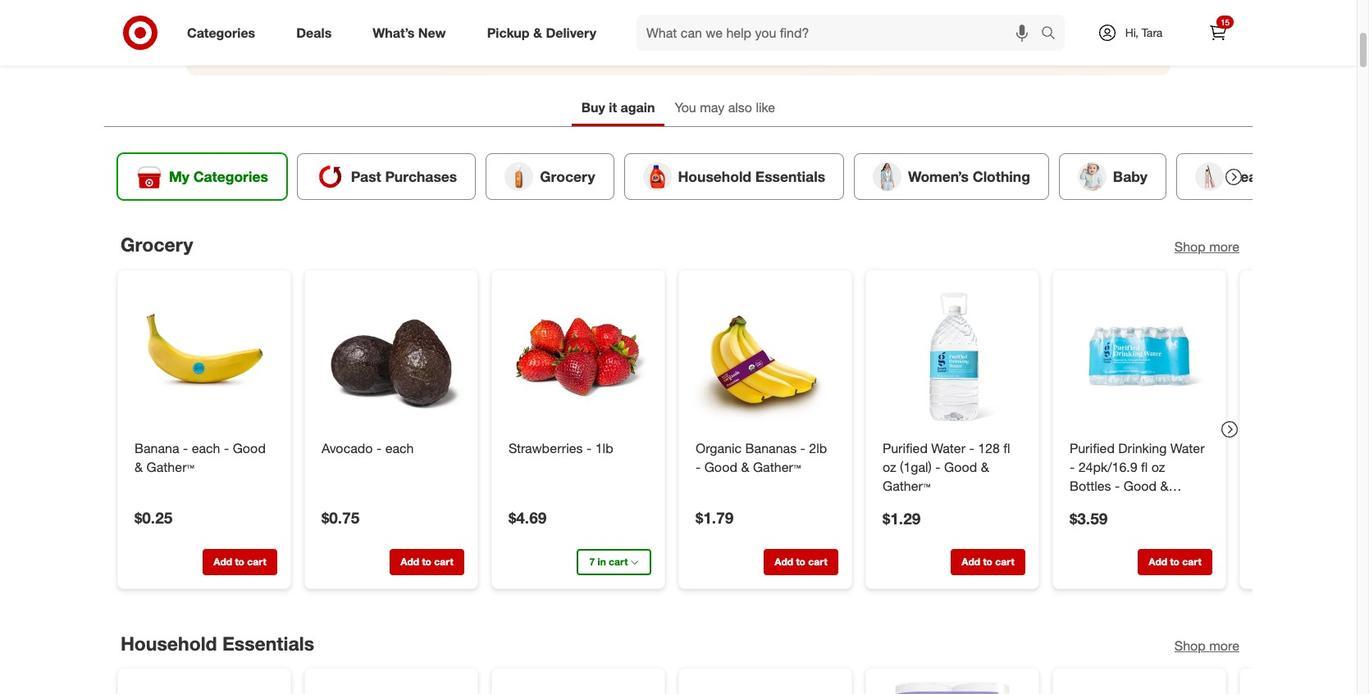 Task type: vqa. For each thing, say whether or not it's contained in the screenshot.
'Hi, Maria'
no



Task type: locate. For each thing, give the bounding box(es) containing it.
purified drinking water - 24pk/16.9 fl oz bottles - good & gather™ $3.59
[[1070, 440, 1205, 528]]

1 vertical spatial more
[[1210, 638, 1240, 654]]

purified inside purified drinking water - 24pk/16.9 fl oz bottles - good & gather™ $3.59
[[1070, 440, 1115, 457]]

household essentials inside "button"
[[678, 168, 826, 185]]

more for grocery
[[1210, 239, 1240, 255]]

5 add to cart from the left
[[1149, 556, 1202, 568]]

1 add to cart from the left
[[214, 556, 266, 568]]

banana - each - good & gather™ image
[[131, 284, 277, 430], [131, 284, 277, 430]]

good inside purified water - 128 fl oz (1gal) - good & gather™
[[944, 459, 978, 475]]

1 shop from the top
[[1175, 239, 1206, 255]]

bananas
[[746, 440, 797, 457]]

baby
[[1113, 168, 1148, 185]]

purified water - 128 fl oz (1gal) - good & gather™ image
[[880, 284, 1026, 430], [880, 284, 1026, 430]]

each right banana on the bottom of page
[[192, 440, 220, 457]]

1 horizontal spatial purified
[[1070, 440, 1115, 457]]

fl down drinking
[[1141, 459, 1148, 475]]

shop
[[1175, 239, 1206, 255], [1175, 638, 1206, 654]]

gather™ down banana on the bottom of page
[[146, 459, 194, 475]]

1 cart from the left
[[247, 556, 266, 568]]

0 horizontal spatial purified
[[883, 440, 928, 457]]

0 vertical spatial fl
[[1004, 440, 1011, 457]]

search button
[[1034, 15, 1073, 54]]

2 add from the left
[[401, 556, 419, 568]]

3 add to cart from the left
[[775, 556, 828, 568]]

purified drinking water - 24pk/16.9 fl oz bottles - good & gather™ image
[[1067, 284, 1213, 430], [1067, 284, 1213, 430]]

2 purified from the left
[[1070, 440, 1115, 457]]

good
[[233, 440, 266, 457], [705, 459, 738, 475], [944, 459, 978, 475], [1124, 478, 1157, 494]]

2 cart from the left
[[434, 556, 453, 568]]

drinking
[[1119, 440, 1167, 457]]

good inside purified drinking water - 24pk/16.9 fl oz bottles - good & gather™ $3.59
[[1124, 478, 1157, 494]]

1 vertical spatial household essentials
[[121, 632, 314, 655]]

add to cart
[[214, 556, 266, 568], [401, 556, 453, 568], [775, 556, 828, 568], [962, 556, 1015, 568], [1149, 556, 1202, 568]]

women's clothing button
[[854, 153, 1049, 200]]

grocery
[[540, 168, 595, 185], [121, 233, 193, 256]]

avocado - each image
[[318, 284, 464, 430], [318, 284, 464, 430]]

add to cart button for $0.25
[[203, 549, 277, 576]]

cart for $0.25
[[247, 556, 266, 568]]

0 vertical spatial shop more button
[[1175, 238, 1240, 256]]

my categories button
[[117, 153, 287, 200]]

past purchases
[[351, 168, 457, 185]]

1 vertical spatial household
[[121, 632, 217, 655]]

grocery inside button
[[540, 168, 595, 185]]

15
[[1221, 17, 1230, 27]]

1 horizontal spatial household
[[678, 168, 752, 185]]

0 horizontal spatial each
[[192, 440, 220, 457]]

& inside purified water - 128 fl oz (1gal) - good & gather™
[[981, 459, 989, 475]]

what's new link
[[359, 15, 467, 51]]

cart
[[247, 556, 266, 568], [434, 556, 453, 568], [609, 556, 628, 568], [808, 556, 828, 568], [996, 556, 1015, 568], [1183, 556, 1202, 568]]

4 add to cart from the left
[[962, 556, 1015, 568]]

gather™ down bananas
[[753, 459, 801, 475]]

buy it again
[[582, 99, 655, 116]]

4 add to cart button from the left
[[951, 549, 1026, 576]]

gather™ down bottles
[[1070, 497, 1118, 513]]

shop more button
[[1175, 238, 1240, 256], [1175, 637, 1240, 656]]

0 vertical spatial household
[[678, 168, 752, 185]]

2 water from the left
[[1171, 440, 1205, 457]]

grocery down my
[[121, 233, 193, 256]]

0 vertical spatial grocery
[[540, 168, 595, 185]]

fl
[[1004, 440, 1011, 457], [1141, 459, 1148, 475]]

purified up (1gal)
[[883, 440, 928, 457]]

purified inside purified water - 128 fl oz (1gal) - good & gather™
[[883, 440, 928, 457]]

essentials
[[756, 168, 826, 185], [222, 632, 314, 655]]

water right drinking
[[1171, 440, 1205, 457]]

it
[[609, 99, 617, 116]]

0 vertical spatial shop more
[[1175, 239, 1240, 255]]

& down bananas
[[741, 459, 750, 475]]

each right avocado
[[385, 440, 414, 457]]

0 vertical spatial household essentials
[[678, 168, 826, 185]]

gather™ inside organic bananas - 2lb - good & gather™
[[753, 459, 801, 475]]

more
[[1210, 239, 1240, 255], [1210, 638, 1240, 654]]

& down banana on the bottom of page
[[135, 459, 143, 475]]

0 vertical spatial more
[[1210, 239, 1240, 255]]

add for $1.29
[[962, 556, 981, 568]]

5 add to cart button from the left
[[1138, 549, 1213, 576]]

0 horizontal spatial household
[[121, 632, 217, 655]]

again
[[621, 99, 655, 116]]

organic bananas - 2lb - good & gather™ image
[[693, 284, 839, 430], [693, 284, 839, 430]]

you may also like
[[675, 99, 776, 116]]

shop more button for grocery
[[1175, 238, 1240, 256]]

1 oz from the left
[[883, 459, 897, 475]]

each
[[192, 440, 220, 457], [385, 440, 414, 457]]

get
[[220, 11, 245, 29]]

2 more from the top
[[1210, 638, 1240, 654]]

1 vertical spatial grocery
[[121, 233, 193, 256]]

0 horizontal spatial oz
[[883, 459, 897, 475]]

my categories
[[169, 168, 268, 185]]

128
[[978, 440, 1000, 457]]

0 vertical spatial categories
[[187, 24, 255, 41]]

3 add from the left
[[775, 556, 794, 568]]

more for household essentials
[[1210, 638, 1240, 654]]

1 add to cart button from the left
[[203, 549, 277, 576]]

to for $1.29
[[983, 556, 993, 568]]

1 more from the top
[[1210, 239, 1240, 255]]

1 to from the left
[[235, 556, 244, 568]]

1 purified from the left
[[883, 440, 928, 457]]

2 each from the left
[[385, 440, 414, 457]]

1 each from the left
[[192, 440, 220, 457]]

$0.25
[[135, 508, 173, 527]]

1 shop more button from the top
[[1175, 238, 1240, 256]]

gather™ inside banana - each - good & gather™
[[146, 459, 194, 475]]

gather™ inside purified water - 128 fl oz (1gal) - good & gather™
[[883, 478, 931, 494]]

-
[[183, 440, 188, 457], [224, 440, 229, 457], [377, 440, 382, 457], [587, 440, 592, 457], [801, 440, 806, 457], [969, 440, 975, 457], [696, 459, 701, 475], [936, 459, 941, 475], [1070, 459, 1075, 475], [1115, 478, 1120, 494]]

1 add from the left
[[214, 556, 232, 568]]

oz left (1gal)
[[883, 459, 897, 475]]

2 shop more from the top
[[1175, 638, 1240, 654]]

add for $1.79
[[775, 556, 794, 568]]

What can we help you find? suggestions appear below search field
[[637, 15, 1045, 51]]

& down drinking
[[1161, 478, 1169, 494]]

0 vertical spatial essentials
[[756, 168, 826, 185]]

you
[[675, 99, 696, 116]]

0 horizontal spatial water
[[932, 440, 966, 457]]

add to cart button
[[203, 549, 277, 576], [390, 549, 464, 576], [764, 549, 839, 576], [951, 549, 1026, 576], [1138, 549, 1213, 576]]

5 cart from the left
[[996, 556, 1015, 568]]

1 vertical spatial fl
[[1141, 459, 1148, 475]]

women's
[[908, 168, 969, 185]]

organic bananas - 2lb - good & gather™ link
[[696, 439, 835, 477]]

1 vertical spatial categories
[[193, 168, 268, 185]]

water
[[932, 440, 966, 457], [1171, 440, 1205, 457]]

above
[[291, 29, 334, 48]]

strawberries - 1lb image
[[505, 284, 652, 430], [505, 284, 652, 430]]

add to cart for $1.29
[[962, 556, 1015, 568]]

7 in cart
[[590, 556, 628, 568]]

each for $0.25
[[192, 440, 220, 457]]

0 horizontal spatial fl
[[1004, 440, 1011, 457]]

gather™
[[146, 459, 194, 475], [753, 459, 801, 475], [883, 478, 931, 494], [1070, 497, 1118, 513]]

1 vertical spatial shop
[[1175, 638, 1206, 654]]

1 horizontal spatial oz
[[1152, 459, 1166, 475]]

3 to from the left
[[796, 556, 806, 568]]

household inside "button"
[[678, 168, 752, 185]]

shop more button for household essentials
[[1175, 637, 1240, 656]]

2 shop more button from the top
[[1175, 637, 1240, 656]]

water up (1gal)
[[932, 440, 966, 457]]

deals
[[296, 24, 332, 41]]

2 add to cart button from the left
[[390, 549, 464, 576]]

add to cart button for $1.79
[[764, 549, 839, 576]]

1 horizontal spatial fl
[[1141, 459, 1148, 475]]

shop more
[[1175, 239, 1240, 255], [1175, 638, 1240, 654]]

to
[[235, 556, 244, 568], [422, 556, 432, 568], [796, 556, 806, 568], [983, 556, 993, 568], [1170, 556, 1180, 568]]

make-a-size paper towels - smartly™ image
[[880, 683, 1026, 695], [880, 683, 1026, 695]]

& inside organic bananas - 2lb - good & gather™
[[741, 459, 750, 475]]

household essentials
[[678, 168, 826, 185], [121, 632, 314, 655]]

4 add from the left
[[962, 556, 981, 568]]

& inside banana - each - good & gather™
[[135, 459, 143, 475]]

beauty
[[1231, 168, 1279, 185]]

3 cart from the left
[[609, 556, 628, 568]]

gather™ down (1gal)
[[883, 478, 931, 494]]

avocado
[[322, 440, 373, 457]]

to for $0.75
[[422, 556, 432, 568]]

.
[[366, 0, 371, 11]]

1 shop more from the top
[[1175, 239, 1240, 255]]

delivery
[[318, 11, 372, 29]]

add to cart button for $1.29
[[951, 549, 1026, 576]]

1 vertical spatial shop more
[[1175, 638, 1240, 654]]

1 vertical spatial shop more button
[[1175, 637, 1240, 656]]

oz
[[883, 459, 897, 475], [1152, 459, 1166, 475]]

2 shop from the top
[[1175, 638, 1206, 654]]

1 vertical spatial essentials
[[222, 632, 314, 655]]

new
[[418, 24, 446, 41]]

4 cart from the left
[[808, 556, 828, 568]]

1 horizontal spatial each
[[385, 440, 414, 457]]

water inside purified drinking water - 24pk/16.9 fl oz bottles - good & gather™ $3.59
[[1171, 440, 1205, 457]]

grocery down buy
[[540, 168, 595, 185]]

categories
[[187, 24, 255, 41], [193, 168, 268, 185]]

purified up 24pk/16.9
[[1070, 440, 1115, 457]]

1 water from the left
[[932, 440, 966, 457]]

2 to from the left
[[422, 556, 432, 568]]

add for $0.75
[[401, 556, 419, 568]]

1 horizontal spatial essentials
[[756, 168, 826, 185]]

each inside banana - each - good & gather™
[[192, 440, 220, 457]]

avocado - each
[[322, 440, 414, 457]]

grocery button
[[486, 153, 614, 200]]

6 cart from the left
[[1183, 556, 1202, 568]]

purified water - 128 fl oz (1gal) - good & gather™
[[883, 440, 1011, 494]]

purified
[[883, 440, 928, 457], [1070, 440, 1115, 457]]

water inside purified water - 128 fl oz (1gal) - good & gather™
[[932, 440, 966, 457]]

& down '128'
[[981, 459, 989, 475]]

1 horizontal spatial grocery
[[540, 168, 595, 185]]

fl right '128'
[[1004, 440, 1011, 457]]

2 add to cart from the left
[[401, 556, 453, 568]]

good inside banana - each - good & gather™
[[233, 440, 266, 457]]

household
[[678, 168, 752, 185], [121, 632, 217, 655]]

1 horizontal spatial household essentials
[[678, 168, 826, 185]]

4 to from the left
[[983, 556, 993, 568]]

also
[[728, 99, 752, 116]]

oz inside purified water - 128 fl oz (1gal) - good & gather™
[[883, 459, 897, 475]]

2 oz from the left
[[1152, 459, 1166, 475]]

to for $1.79
[[796, 556, 806, 568]]

3 add to cart button from the left
[[764, 549, 839, 576]]

add to cart for $0.75
[[401, 556, 453, 568]]

cart for $0.75
[[434, 556, 453, 568]]

$35.
[[338, 29, 367, 48]]

0 vertical spatial shop
[[1175, 239, 1206, 255]]

oz down drinking
[[1152, 459, 1166, 475]]

1 horizontal spatial water
[[1171, 440, 1205, 457]]



Task type: describe. For each thing, give the bounding box(es) containing it.
orders
[[242, 29, 287, 48]]

categories inside button
[[193, 168, 268, 185]]

gather™ inside purified drinking water - 24pk/16.9 fl oz bottles - good & gather™ $3.59
[[1070, 497, 1118, 513]]

0 horizontal spatial grocery
[[121, 233, 193, 256]]

you may also like link
[[665, 92, 785, 126]]

cart for $1.79
[[808, 556, 828, 568]]

organic
[[696, 440, 742, 457]]

what's
[[373, 24, 415, 41]]

baby button
[[1059, 153, 1167, 200]]

pickup
[[487, 24, 530, 41]]

15 link
[[1200, 15, 1237, 51]]

essentials inside "button"
[[756, 168, 826, 185]]

add to cart button for $0.75
[[390, 549, 464, 576]]

purified for purified water - 128 fl oz (1gal) - good & gather™
[[883, 440, 928, 457]]

target black friday image
[[186, 0, 1171, 75]]

5 to from the left
[[1170, 556, 1180, 568]]

women's clothing
[[908, 168, 1030, 185]]

what's new
[[373, 24, 446, 41]]

purchases
[[385, 168, 457, 185]]

strawberries - 1lb
[[509, 440, 613, 457]]

fl inside purified drinking water - 24pk/16.9 fl oz bottles - good & gather™ $3.59
[[1141, 459, 1148, 475]]

1lb
[[595, 440, 613, 457]]

delivery
[[546, 24, 597, 41]]

purified water - 128 fl oz (1gal) - good & gather™ link
[[883, 439, 1022, 496]]

add for $0.25
[[214, 556, 232, 568]]

fl inside purified water - 128 fl oz (1gal) - good & gather™
[[1004, 440, 1011, 457]]

add to cart for $0.25
[[214, 556, 266, 568]]

past
[[351, 168, 381, 185]]

$3.59
[[1070, 509, 1108, 528]]

shop more for grocery
[[1175, 239, 1240, 255]]

7 in cart for strawberries - 1lb element
[[590, 556, 628, 568]]

in
[[598, 556, 606, 568]]

(1gal)
[[900, 459, 932, 475]]

oz inside purified drinking water - 24pk/16.9 fl oz bottles - good & gather™ $3.59
[[1152, 459, 1166, 475]]

buy
[[582, 99, 605, 116]]

add to cart for $1.79
[[775, 556, 828, 568]]

banana - each - good & gather™ link
[[135, 439, 274, 477]]

pickup & delivery link
[[473, 15, 617, 51]]

hi, tara
[[1125, 25, 1163, 39]]

like
[[756, 99, 776, 116]]

to for $0.25
[[235, 556, 244, 568]]

24pk/16.9
[[1079, 459, 1138, 475]]

hi,
[[1125, 25, 1139, 39]]

search
[[1034, 26, 1073, 42]]

purified drinking water - 24pk/16.9 fl oz bottles - good & gather™ link
[[1070, 439, 1209, 513]]

& right pickup
[[533, 24, 542, 41]]

shop more for household essentials
[[1175, 638, 1240, 654]]

tara
[[1142, 25, 1163, 39]]

shop for household essentials
[[1175, 638, 1206, 654]]

shop for grocery
[[1175, 239, 1206, 255]]

strawberries - 1lb link
[[509, 439, 648, 458]]

avocado - each link
[[322, 439, 461, 458]]

cart for $1.29
[[996, 556, 1015, 568]]

. get unlimited delivery on orders above $35.
[[220, 0, 372, 48]]

household essentials button
[[624, 153, 844, 200]]

$1.79
[[696, 508, 734, 527]]

0 horizontal spatial household essentials
[[121, 632, 314, 655]]

2lb
[[809, 440, 827, 457]]

my
[[169, 168, 190, 185]]

each for $0.75
[[385, 440, 414, 457]]

7
[[590, 556, 595, 568]]

5 add from the left
[[1149, 556, 1168, 568]]

past purchases button
[[297, 153, 476, 200]]

may
[[700, 99, 725, 116]]

deals link
[[282, 15, 352, 51]]

unlimited
[[250, 11, 313, 29]]

$0.75
[[322, 508, 360, 527]]

categories link
[[173, 15, 276, 51]]

organic bananas - 2lb - good & gather™
[[696, 440, 827, 475]]

on
[[220, 29, 238, 48]]

buy it again link
[[572, 92, 665, 126]]

beauty button
[[1177, 153, 1298, 200]]

purified for purified drinking water - 24pk/16.9 fl oz bottles - good & gather™ $3.59
[[1070, 440, 1115, 457]]

bottles
[[1070, 478, 1112, 494]]

banana - each - good & gather™
[[135, 440, 266, 475]]

good inside organic bananas - 2lb - good & gather™
[[705, 459, 738, 475]]

$1.29
[[883, 509, 921, 528]]

$4.69
[[509, 508, 547, 527]]

pickup & delivery
[[487, 24, 597, 41]]

& inside purified drinking water - 24pk/16.9 fl oz bottles - good & gather™ $3.59
[[1161, 478, 1169, 494]]

strawberries
[[509, 440, 583, 457]]

clothing
[[973, 168, 1030, 185]]

0 horizontal spatial essentials
[[222, 632, 314, 655]]

banana
[[135, 440, 179, 457]]



